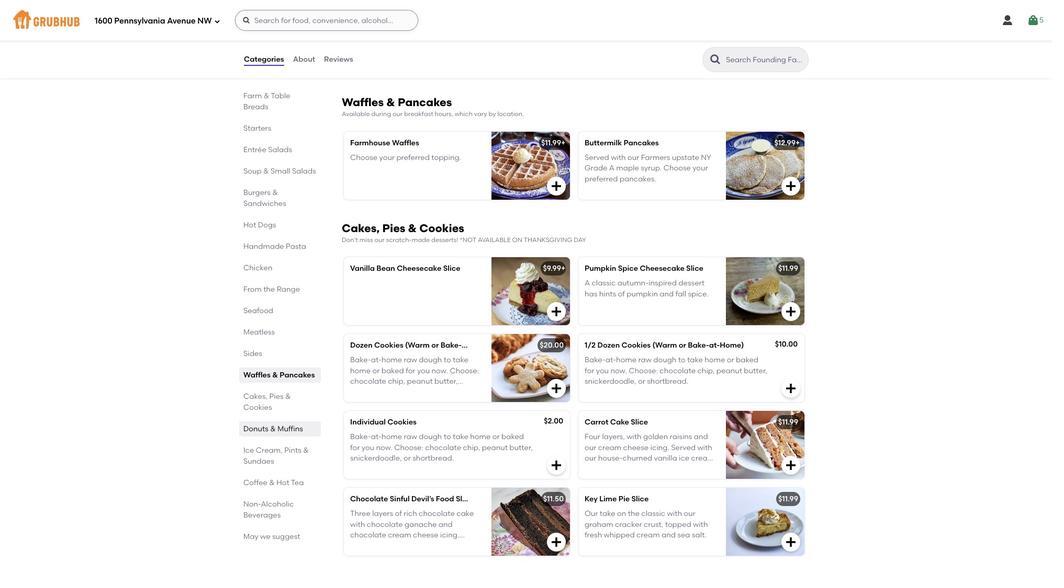Task type: describe. For each thing, give the bounding box(es) containing it.
classic inside our take on the classic with our graham cracker crust, topped with fresh whipped cream and sea salt.
[[642, 510, 666, 519]]

bake-at-home raw dough to take home or baked for you now. choose: chocolate chip, peanut butter, snickerdoodle, or shortbread. for (warm
[[585, 356, 768, 386]]

key
[[585, 495, 598, 504]]

2 vertical spatial peanut
[[482, 444, 508, 453]]

svg image for dozen cookies (warm or bake-at-home)
[[550, 383, 563, 395]]

0 vertical spatial preferred
[[397, 153, 430, 162]]

topped
[[665, 521, 692, 530]]

cookies inside cakes, pies & cookies don't miss our scratch-made desserts! *not available on thanksgiving day
[[420, 222, 465, 235]]

on inside four layers, with golden raisins and our cream cheese icing. served with our house-churned vanilla ice cream on the side.
[[585, 465, 594, 474]]

butter, for home)
[[435, 378, 458, 386]]

1600
[[95, 16, 112, 25]]

2 vertical spatial snickerdoodle,
[[350, 455, 402, 463]]

salads inside tab
[[268, 146, 292, 154]]

cauliflower,
[[350, 13, 393, 22]]

to for or
[[679, 356, 686, 365]]

carrot
[[585, 418, 609, 427]]

key lime pie slice
[[585, 495, 649, 504]]

snickerdoodle, for (warm
[[350, 388, 402, 397]]

chocolate down 'three'
[[350, 532, 386, 540]]

$12.99 +
[[775, 139, 800, 148]]

0 horizontal spatial for
[[350, 444, 360, 453]]

& inside waffles & pancakes available during our breakfast hours, which vary by location.
[[387, 96, 395, 109]]

our inside three layers of rich chocolate cake with chocolate ganache and chocolate cream cheese icing. served with our house-churned vanilla ice cream on the side.
[[393, 542, 405, 551]]

cauliflower, farro & quinoa button
[[344, 6, 570, 74]]

waffles for waffles & pancakes
[[244, 371, 271, 380]]

vanilla bean cheesecake slice image
[[492, 258, 570, 326]]

the inside three layers of rich chocolate cake with chocolate ganache and chocolate cream cheese icing. served with our house-churned vanilla ice cream on the side.
[[423, 553, 435, 562]]

desserts!
[[432, 237, 458, 244]]

farro
[[395, 13, 414, 22]]

svg image for key lime pie slice
[[785, 537, 798, 549]]

2 dozen from the left
[[598, 341, 620, 350]]

sides tab
[[244, 349, 317, 360]]

starters
[[244, 124, 271, 133]]

fresh
[[585, 532, 602, 540]]

farm
[[244, 92, 262, 101]]

slice for vanilla bean cheesecake slice
[[443, 265, 461, 273]]

breakfast
[[404, 111, 433, 118]]

whipped
[[604, 532, 635, 540]]

during
[[372, 111, 391, 118]]

lime
[[600, 495, 617, 504]]

1 horizontal spatial baked
[[502, 433, 524, 442]]

cream inside our take on the classic with our graham cracker crust, topped with fresh whipped cream and sea salt.
[[637, 532, 660, 540]]

cauliflower, farro & quinoa
[[350, 13, 450, 22]]

starters tab
[[244, 123, 317, 134]]

dozen cookies (warm or bake-at-home)
[[350, 341, 497, 350]]

chocolate down layers
[[367, 521, 403, 530]]

carrot cake slice image
[[726, 412, 805, 480]]

snickerdoodle, for cookies
[[585, 378, 637, 386]]

cream,
[[256, 447, 283, 456]]

chocolate up food at the left of page
[[425, 444, 461, 453]]

dogs
[[258, 221, 276, 230]]

slice for key lime pie slice
[[632, 495, 649, 504]]

cracker
[[615, 521, 642, 530]]

svg image inside 5 button
[[1027, 14, 1040, 27]]

our
[[585, 510, 598, 519]]

chocolate sinful devil's food slice
[[350, 495, 473, 504]]

vanilla bean cheesecake slice
[[350, 265, 461, 273]]

muffins
[[278, 425, 303, 434]]

vary
[[474, 111, 487, 118]]

three
[[350, 510, 371, 519]]

spice.
[[688, 290, 709, 299]]

reviews button
[[324, 41, 354, 79]]

categories
[[244, 55, 284, 64]]

devil's
[[412, 495, 434, 504]]

you for (warm
[[417, 367, 430, 376]]

coffee & hot tea
[[244, 479, 304, 488]]

1 home) from the left
[[473, 341, 497, 350]]

cheesecake for bean
[[397, 265, 442, 273]]

from
[[244, 285, 262, 294]]

maple
[[617, 164, 639, 173]]

0 horizontal spatial you
[[362, 444, 374, 453]]

cakes, pies & cookies
[[244, 393, 291, 413]]

svg image inside main navigation navigation
[[214, 18, 220, 24]]

a inside a classic autumn-inspired dessert has hints of pumpkin and fall spice.
[[585, 279, 590, 288]]

the inside "tab"
[[264, 285, 275, 294]]

+ for waffles & pancakes
[[561, 139, 566, 148]]

golden
[[644, 433, 668, 442]]

1 horizontal spatial chip,
[[463, 444, 480, 453]]

our inside served with our farmers upstate ny grade a maple syrup.  choose your preferred pancakes.
[[628, 153, 640, 162]]

buttermilk pancakes image
[[726, 132, 805, 200]]

ice cream, pints & sundaes tab
[[244, 446, 317, 468]]

hot dogs tab
[[244, 220, 317, 231]]

sundaes
[[244, 458, 274, 467]]

pancakes for waffles & pancakes available during our breakfast hours, which vary by location.
[[398, 96, 452, 109]]

butter, for at-
[[744, 367, 768, 376]]

$11.99 for four layers, with golden raisins and our cream cheese icing. served with our house-churned vanilla ice cream on the side.
[[779, 418, 799, 427]]

at- for dozen cookies (warm or bake-at-home)
[[371, 356, 382, 365]]

$10.00
[[775, 340, 798, 349]]

day
[[574, 237, 586, 244]]

miss
[[360, 237, 373, 244]]

hints
[[599, 290, 616, 299]]

served inside three layers of rich chocolate cake with chocolate ganache and chocolate cream cheese icing. served with our house-churned vanilla ice cream on the side.
[[350, 542, 375, 551]]

entrée salads tab
[[244, 145, 317, 156]]

founding farmers chocolate tab
[[244, 58, 317, 80]]

bake-at-home raw dough to take home or baked for you now. choose: chocolate chip, peanut butter, snickerdoodle, or shortbread. up food at the left of page
[[350, 433, 533, 463]]

pints
[[284, 447, 302, 456]]

served with our farmers upstate ny grade a maple syrup.  choose your preferred pancakes.
[[585, 153, 712, 184]]

on inside three layers of rich chocolate cake with chocolate ganache and chocolate cream cheese icing. served with our house-churned vanilla ice cream on the side.
[[413, 553, 422, 562]]

waffles & pancakes
[[244, 371, 315, 380]]

salads inside tab
[[292, 167, 316, 176]]

cookies inside cakes, pies & cookies
[[244, 404, 272, 413]]

chocolate down food at the left of page
[[419, 510, 455, 519]]

burgers & sandwiches tab
[[244, 187, 317, 209]]

meatless tab
[[244, 327, 317, 338]]

farm & table breads
[[244, 92, 290, 112]]

our inside cakes, pies & cookies don't miss our scratch-made desserts! *not available on thanksgiving day
[[375, 237, 385, 244]]

may we suggest tab
[[244, 532, 317, 543]]

vanilla inside four layers, with golden raisins and our cream cheese icing. served with our house-churned vanilla ice cream on the side.
[[654, 455, 677, 463]]

pancakes for waffles & pancakes
[[280, 371, 315, 380]]

waffles & pancakes tab
[[244, 370, 317, 381]]

don't
[[342, 237, 358, 244]]

& inside burgers & sandwiches
[[272, 189, 278, 197]]

roasted autumn vegetables image
[[726, 6, 805, 74]]

chocolate sinful devil's food slice image
[[492, 489, 570, 557]]

classic inside a classic autumn-inspired dessert has hints of pumpkin and fall spice.
[[592, 279, 616, 288]]

which
[[455, 111, 473, 118]]

1 horizontal spatial chocolate
[[350, 495, 388, 504]]

four
[[585, 433, 601, 442]]

pasta
[[286, 242, 306, 251]]

you for cookies
[[596, 367, 609, 376]]

founding farmers chocolate
[[244, 59, 308, 79]]

may we suggest
[[244, 533, 300, 542]]

search icon image
[[710, 53, 722, 66]]

& inside cakes, pies & cookies
[[285, 393, 291, 402]]

handmade pasta
[[244, 242, 306, 251]]

churned inside four layers, with golden raisins and our cream cheese icing. served with our house-churned vanilla ice cream on the side.
[[623, 455, 653, 463]]

burgers
[[244, 189, 271, 197]]

& inside farm & table breads
[[264, 92, 269, 101]]

sinful
[[390, 495, 410, 504]]

vanilla inside three layers of rich chocolate cake with chocolate ganache and chocolate cream cheese icing. served with our house-churned vanilla ice cream on the side.
[[350, 553, 373, 562]]

our take on the classic with our graham cracker crust, topped with fresh whipped cream and sea salt.
[[585, 510, 708, 540]]

baked for bake-
[[382, 367, 404, 376]]

categories button
[[244, 41, 285, 79]]

spice
[[618, 265, 638, 273]]

svg image for chocolate sinful devil's food slice
[[550, 537, 563, 549]]

on inside our take on the classic with our graham cracker crust, topped with fresh whipped cream and sea salt.
[[617, 510, 626, 519]]

raw for (warm
[[404, 356, 417, 365]]

cakes, for cakes, pies & cookies don't miss our scratch-made desserts! *not available on thanksgiving day
[[342, 222, 380, 235]]

made
[[412, 237, 430, 244]]

choose inside served with our farmers upstate ny grade a maple syrup.  choose your preferred pancakes.
[[664, 164, 691, 173]]

choose: for (warm
[[629, 367, 658, 376]]

$9.99 +
[[543, 265, 566, 273]]

waffles for waffles & pancakes available during our breakfast hours, which vary by location.
[[342, 96, 384, 109]]

chocolate inside founding farmers chocolate
[[244, 70, 281, 79]]

crust,
[[644, 521, 664, 530]]

1600 pennsylvania avenue nw
[[95, 16, 212, 25]]

for for (warm
[[406, 367, 416, 376]]

icing. inside four layers, with golden raisins and our cream cheese icing. served with our house-churned vanilla ice cream on the side.
[[651, 444, 670, 453]]

ny
[[701, 153, 712, 162]]

dozen cookies (warm or bake-at-home) image
[[492, 335, 570, 403]]

your inside served with our farmers upstate ny grade a maple syrup.  choose your preferred pancakes.
[[693, 164, 708, 173]]

0 horizontal spatial now.
[[376, 444, 393, 453]]

take for 1/2 dozen cookies (warm or bake-at-home)
[[688, 356, 703, 365]]

slice up cake
[[456, 495, 473, 504]]

available
[[342, 111, 370, 118]]

cheese inside four layers, with golden raisins and our cream cheese icing. served with our house-churned vanilla ice cream on the side.
[[623, 444, 649, 453]]

hours,
[[435, 111, 453, 118]]

cakes, for cakes, pies & cookies
[[244, 393, 268, 402]]

1 dozen from the left
[[350, 341, 373, 350]]

served inside served with our farmers upstate ny grade a maple syrup.  choose your preferred pancakes.
[[585, 153, 609, 162]]

suggest
[[272, 533, 300, 542]]

pies for cakes, pies & cookies don't miss our scratch-made desserts! *not available on thanksgiving day
[[383, 222, 406, 235]]

chocolate up individual
[[350, 378, 386, 386]]

peanut for bake-
[[717, 367, 743, 376]]

Search Founding Farmers DC search field
[[725, 55, 805, 65]]

autumn-
[[618, 279, 649, 288]]

we
[[260, 533, 271, 542]]

1/2 dozen cookies (warm or bake-at-home)
[[585, 341, 744, 350]]

entrée salads
[[244, 146, 292, 154]]

raw for cookies
[[639, 356, 652, 365]]

our inside our take on the classic with our graham cracker crust, topped with fresh whipped cream and sea salt.
[[684, 510, 696, 519]]

churned inside three layers of rich chocolate cake with chocolate ganache and chocolate cream cheese icing. served with our house-churned vanilla ice cream on the side.
[[431, 542, 461, 551]]

side. inside three layers of rich chocolate cake with chocolate ganache and chocolate cream cheese icing. served with our house-churned vanilla ice cream on the side.
[[437, 553, 453, 562]]

$11.99 for our take on the classic with our graham cracker crust, topped with fresh whipped cream and sea salt.
[[779, 495, 799, 504]]

$11.50
[[543, 495, 564, 504]]

the inside our take on the classic with our graham cracker crust, topped with fresh whipped cream and sea salt.
[[628, 510, 640, 519]]

ice inside three layers of rich chocolate cake with chocolate ganache and chocolate cream cheese icing. served with our house-churned vanilla ice cream on the side.
[[375, 553, 386, 562]]

farmhouse waffles image
[[492, 132, 570, 200]]

coffee
[[244, 479, 268, 488]]

upstate
[[672, 153, 700, 162]]

four layers, with golden raisins and our cream cheese icing. served with our house-churned vanilla ice cream on the side.
[[585, 433, 715, 474]]

chocolate down 1/2 dozen cookies (warm or bake-at-home)
[[660, 367, 696, 376]]

& inside donuts & muffins tab
[[270, 425, 276, 434]]

nw
[[198, 16, 212, 25]]

choose: for or
[[450, 367, 479, 376]]

seafood
[[244, 307, 273, 316]]



Task type: vqa. For each thing, say whether or not it's contained in the screenshot.
the top the preferred
yes



Task type: locate. For each thing, give the bounding box(es) containing it.
now. down individual cookies
[[376, 444, 393, 453]]

& right the pints
[[303, 447, 309, 456]]

shortbread. down dozen cookies (warm or bake-at-home)
[[413, 388, 454, 397]]

1 horizontal spatial classic
[[642, 510, 666, 519]]

2 home) from the left
[[720, 341, 744, 350]]

and inside three layers of rich chocolate cake with chocolate ganache and chocolate cream cheese icing. served with our house-churned vanilla ice cream on the side.
[[439, 521, 453, 530]]

dessert
[[679, 279, 705, 288]]

the down ganache
[[423, 553, 435, 562]]

& right donuts
[[270, 425, 276, 434]]

0 horizontal spatial side.
[[437, 553, 453, 562]]

& up during
[[387, 96, 395, 109]]

now. down dozen cookies (warm or bake-at-home)
[[432, 367, 448, 376]]

side. up key lime pie slice
[[609, 465, 625, 474]]

1 horizontal spatial farmers
[[641, 153, 670, 162]]

hot left 'dogs'
[[244, 221, 256, 230]]

buttermilk
[[585, 139, 622, 148]]

cheesecake down made
[[397, 265, 442, 273]]

at- for individual cookies
[[371, 433, 382, 442]]

cheese down the golden on the bottom right
[[623, 444, 649, 453]]

0 horizontal spatial house-
[[407, 542, 431, 551]]

cake
[[610, 418, 629, 427]]

2 horizontal spatial pancakes
[[624, 139, 659, 148]]

0 horizontal spatial home)
[[473, 341, 497, 350]]

0 vertical spatial farmers
[[279, 59, 308, 68]]

on
[[585, 465, 594, 474], [617, 510, 626, 519], [413, 553, 422, 562]]

0 horizontal spatial classic
[[592, 279, 616, 288]]

preferred inside served with our farmers upstate ny grade a maple syrup.  choose your preferred pancakes.
[[585, 175, 618, 184]]

soup & small salads tab
[[244, 166, 317, 177]]

1 horizontal spatial choose:
[[450, 367, 479, 376]]

0 horizontal spatial dozen
[[350, 341, 373, 350]]

icing. down cake
[[440, 532, 459, 540]]

served
[[585, 153, 609, 162], [671, 444, 696, 453], [350, 542, 375, 551]]

0 horizontal spatial vanilla
[[350, 553, 373, 562]]

bake- for dozen cookies (warm or bake-at-home)
[[350, 356, 371, 365]]

0 vertical spatial cakes,
[[342, 222, 380, 235]]

& up made
[[408, 222, 417, 235]]

preferred down "farmhouse waffles"
[[397, 153, 430, 162]]

at- for 1/2 dozen cookies (warm or bake-at-home)
[[606, 356, 616, 365]]

& right coffee
[[269, 479, 275, 488]]

1 horizontal spatial hot
[[277, 479, 289, 488]]

pancakes inside waffles & pancakes available during our breakfast hours, which vary by location.
[[398, 96, 452, 109]]

1 vertical spatial snickerdoodle,
[[350, 388, 402, 397]]

0 horizontal spatial hot
[[244, 221, 256, 230]]

sea
[[678, 532, 690, 540]]

Search for food, convenience, alcohol... search field
[[235, 10, 418, 31]]

1 vertical spatial a
[[585, 279, 590, 288]]

&
[[416, 13, 421, 22], [264, 92, 269, 101], [387, 96, 395, 109], [263, 167, 269, 176], [272, 189, 278, 197], [408, 222, 417, 235], [272, 371, 278, 380], [285, 393, 291, 402], [270, 425, 276, 434], [303, 447, 309, 456], [269, 479, 275, 488]]

& inside ice cream, pints & sundaes
[[303, 447, 309, 456]]

1 horizontal spatial waffles
[[342, 96, 384, 109]]

on up cracker
[[617, 510, 626, 519]]

snickerdoodle,
[[585, 378, 637, 386], [350, 388, 402, 397], [350, 455, 402, 463]]

and inside our take on the classic with our graham cracker crust, topped with fresh whipped cream and sea salt.
[[662, 532, 676, 540]]

with inside served with our farmers upstate ny grade a maple syrup.  choose your preferred pancakes.
[[611, 153, 626, 162]]

choose your preferred topping.
[[350, 153, 461, 162]]

key lime pie slice image
[[726, 489, 805, 557]]

served down 'three'
[[350, 542, 375, 551]]

three layers of rich chocolate cake with chocolate ganache and chocolate cream cheese icing. served with our house-churned vanilla ice cream on the side.
[[350, 510, 474, 562]]

0 vertical spatial of
[[618, 290, 625, 299]]

waffles down sides
[[244, 371, 271, 380]]

side. down ganache
[[437, 553, 453, 562]]

shortbread. for (warm
[[647, 378, 689, 386]]

to
[[444, 356, 451, 365], [679, 356, 686, 365], [444, 433, 451, 442]]

for down 1/2
[[585, 367, 595, 376]]

and inside a classic autumn-inspired dessert has hints of pumpkin and fall spice.
[[660, 290, 674, 299]]

of inside three layers of rich chocolate cake with chocolate ganache and chocolate cream cheese icing. served with our house-churned vanilla ice cream on the side.
[[395, 510, 402, 519]]

1 horizontal spatial butter,
[[510, 444, 533, 453]]

pumpkin spice cheesecake slice image
[[726, 258, 805, 326]]

1 vertical spatial pies
[[269, 393, 284, 402]]

choose: down dozen cookies (warm or bake-at-home)
[[450, 367, 479, 376]]

and right raisins
[[694, 433, 708, 442]]

coffee & hot tea tab
[[244, 478, 317, 489]]

snickerdoodle, up individual cookies
[[350, 388, 402, 397]]

1 vertical spatial farmers
[[641, 153, 670, 162]]

dough
[[419, 356, 442, 365], [654, 356, 677, 365], [419, 433, 442, 442]]

now. for (warm
[[432, 367, 448, 376]]

meatless
[[244, 328, 275, 337]]

icing.
[[651, 444, 670, 453], [440, 532, 459, 540]]

1 horizontal spatial pancakes
[[398, 96, 452, 109]]

farmhouse waffles
[[350, 139, 419, 148]]

a right grade
[[609, 164, 615, 173]]

1 horizontal spatial your
[[693, 164, 708, 173]]

our
[[393, 111, 403, 118], [628, 153, 640, 162], [375, 237, 385, 244], [585, 444, 597, 453], [585, 455, 597, 463], [684, 510, 696, 519], [393, 542, 405, 551]]

now. for cookies
[[611, 367, 627, 376]]

2 horizontal spatial on
[[617, 510, 626, 519]]

to for bake-
[[444, 356, 451, 365]]

hot dogs
[[244, 221, 276, 230]]

hot left tea on the bottom of page
[[277, 479, 289, 488]]

0 horizontal spatial choose
[[350, 153, 378, 162]]

1 (warm from the left
[[405, 341, 430, 350]]

churned down the golden on the bottom right
[[623, 455, 653, 463]]

0 horizontal spatial on
[[413, 553, 422, 562]]

1 horizontal spatial dozen
[[598, 341, 620, 350]]

choose: down individual cookies
[[394, 444, 424, 453]]

slice for pumpkin spice cheesecake slice
[[687, 265, 704, 273]]

pennsylvania
[[114, 16, 165, 25]]

cakes,
[[342, 222, 380, 235], [244, 393, 268, 402]]

hot
[[244, 221, 256, 230], [277, 479, 289, 488]]

0 vertical spatial side.
[[609, 465, 625, 474]]

house- inside four layers, with golden raisins and our cream cheese icing. served with our house-churned vanilla ice cream on the side.
[[598, 455, 623, 463]]

topping.
[[432, 153, 461, 162]]

0 horizontal spatial icing.
[[440, 532, 459, 540]]

shortbread. up devil's
[[413, 455, 454, 463]]

peanut for at-
[[407, 378, 433, 386]]

1 horizontal spatial side.
[[609, 465, 625, 474]]

ice down layers
[[375, 553, 386, 562]]

0 horizontal spatial butter,
[[435, 378, 458, 386]]

1 horizontal spatial (warm
[[653, 341, 677, 350]]

chocolate up 'three'
[[350, 495, 388, 504]]

1 horizontal spatial now.
[[432, 367, 448, 376]]

graham
[[585, 521, 614, 530]]

chicken tab
[[244, 263, 317, 274]]

a classic autumn-inspired dessert has hints of pumpkin and fall spice.
[[585, 279, 709, 299]]

ice cream, pints & sundaes
[[244, 447, 309, 467]]

main navigation navigation
[[0, 0, 1053, 41]]

cheese down ganache
[[413, 532, 439, 540]]

& right farro at the top left
[[416, 13, 421, 22]]

cheese
[[623, 444, 649, 453], [413, 532, 439, 540]]

your down ny
[[693, 164, 708, 173]]

of inside a classic autumn-inspired dessert has hints of pumpkin and fall spice.
[[618, 290, 625, 299]]

waffles & pancakes available during our breakfast hours, which vary by location.
[[342, 96, 524, 118]]

the up lime
[[596, 465, 607, 474]]

pies inside cakes, pies & cookies don't miss our scratch-made desserts! *not available on thanksgiving day
[[383, 222, 406, 235]]

0 vertical spatial churned
[[623, 455, 653, 463]]

0 vertical spatial pancakes
[[398, 96, 452, 109]]

and down the inspired
[[660, 290, 674, 299]]

chip, for (warm
[[698, 367, 715, 376]]

served up grade
[[585, 153, 609, 162]]

0 vertical spatial ice
[[679, 455, 690, 463]]

waffles inside waffles & pancakes available during our breakfast hours, which vary by location.
[[342, 96, 384, 109]]

0 horizontal spatial your
[[379, 153, 395, 162]]

raw down individual cookies
[[404, 433, 417, 442]]

has
[[585, 290, 598, 299]]

syrup.
[[641, 164, 662, 173]]

take for dozen cookies (warm or bake-at-home)
[[453, 356, 469, 365]]

burgers & sandwiches
[[244, 189, 286, 208]]

cheesecake for spice
[[640, 265, 685, 273]]

1 vertical spatial your
[[693, 164, 708, 173]]

dough for or
[[419, 356, 442, 365]]

take for individual cookies
[[453, 433, 469, 442]]

0 vertical spatial cheese
[[623, 444, 649, 453]]

& up sandwiches
[[272, 189, 278, 197]]

& inside the cauliflower, farro & quinoa button
[[416, 13, 421, 22]]

& inside the waffles & pancakes tab
[[272, 371, 278, 380]]

0 horizontal spatial of
[[395, 510, 402, 519]]

snickerdoodle, down individual cookies
[[350, 455, 402, 463]]

our inside waffles & pancakes available during our breakfast hours, which vary by location.
[[393, 111, 403, 118]]

churned
[[623, 455, 653, 463], [431, 542, 461, 551]]

2 vertical spatial shortbread.
[[413, 455, 454, 463]]

a up has on the right of page
[[585, 279, 590, 288]]

1 horizontal spatial vanilla
[[654, 455, 677, 463]]

svg image
[[214, 18, 220, 24], [550, 180, 563, 193], [550, 306, 563, 318], [550, 383, 563, 395], [785, 383, 798, 395], [785, 460, 798, 472], [550, 537, 563, 549], [785, 537, 798, 549]]

waffles up choose your preferred topping.
[[392, 139, 419, 148]]

hot inside hot dogs tab
[[244, 221, 256, 230]]

hot inside coffee & hot tea tab
[[277, 479, 289, 488]]

svg image for carrot cake slice
[[785, 460, 798, 472]]

chicken
[[244, 264, 273, 273]]

0 vertical spatial on
[[585, 465, 594, 474]]

& down the waffles & pancakes tab
[[285, 393, 291, 402]]

1 vertical spatial on
[[617, 510, 626, 519]]

pancakes up breakfast
[[398, 96, 452, 109]]

pancakes.
[[620, 175, 657, 184]]

0 vertical spatial shortbread.
[[647, 378, 689, 386]]

may
[[244, 533, 259, 542]]

1 vertical spatial served
[[671, 444, 696, 453]]

0 horizontal spatial chocolate
[[244, 70, 281, 79]]

ice inside four layers, with golden raisins and our cream cheese icing. served with our house-churned vanilla ice cream on the side.
[[679, 455, 690, 463]]

classic up crust, on the bottom of page
[[642, 510, 666, 519]]

from the range
[[244, 285, 300, 294]]

1 cheesecake from the left
[[397, 265, 442, 273]]

cakes, inside cakes, pies & cookies don't miss our scratch-made desserts! *not available on thanksgiving day
[[342, 222, 380, 235]]

1 horizontal spatial cheese
[[623, 444, 649, 453]]

of right hints
[[618, 290, 625, 299]]

svg image for 1/2 dozen cookies (warm or bake-at-home)
[[785, 383, 798, 395]]

about button
[[293, 41, 316, 79]]

and inside four layers, with golden raisins and our cream cheese icing. served with our house-churned vanilla ice cream on the side.
[[694, 433, 708, 442]]

you down individual
[[362, 444, 374, 453]]

available
[[478, 237, 511, 244]]

of left rich
[[395, 510, 402, 519]]

vanilla down 'three'
[[350, 553, 373, 562]]

cheesecake
[[397, 265, 442, 273], [640, 265, 685, 273]]

0 vertical spatial a
[[609, 164, 615, 173]]

salads right the small
[[292, 167, 316, 176]]

you down dozen cookies (warm or bake-at-home)
[[417, 367, 430, 376]]

pancakes up served with our farmers upstate ny grade a maple syrup.  choose your preferred pancakes.
[[624, 139, 659, 148]]

cakes, down waffles & pancakes
[[244, 393, 268, 402]]

0 vertical spatial classic
[[592, 279, 616, 288]]

1 horizontal spatial for
[[406, 367, 416, 376]]

range
[[277, 285, 300, 294]]

5
[[1040, 16, 1044, 25]]

donuts & muffins tab
[[244, 424, 317, 435]]

2 cheesecake from the left
[[640, 265, 685, 273]]

2 vertical spatial butter,
[[510, 444, 533, 453]]

raisins
[[670, 433, 693, 442]]

0 horizontal spatial choose:
[[394, 444, 424, 453]]

farm & table breads tab
[[244, 91, 317, 113]]

slice right cake
[[631, 418, 648, 427]]

choose: down 1/2 dozen cookies (warm or bake-at-home)
[[629, 367, 658, 376]]

cauliflower, farro & quinoa image
[[492, 6, 570, 74]]

shortbread. for or
[[413, 388, 454, 397]]

0 vertical spatial choose
[[350, 153, 378, 162]]

1 vertical spatial shortbread.
[[413, 388, 454, 397]]

1 vertical spatial butter,
[[435, 378, 458, 386]]

handmade pasta tab
[[244, 241, 317, 252]]

bake- for 1/2 dozen cookies (warm or bake-at-home)
[[585, 356, 606, 365]]

from the range tab
[[244, 284, 317, 295]]

layers,
[[602, 433, 625, 442]]

avenue
[[167, 16, 196, 25]]

salt.
[[692, 532, 707, 540]]

choose down 'farmhouse'
[[350, 153, 378, 162]]

pies for cakes, pies & cookies
[[269, 393, 284, 402]]

1 horizontal spatial choose
[[664, 164, 691, 173]]

preferred
[[397, 153, 430, 162], [585, 175, 618, 184]]

house- down layers,
[[598, 455, 623, 463]]

2 (warm from the left
[[653, 341, 677, 350]]

non-alcoholic beverages tab
[[244, 500, 317, 522]]

cakes, up miss on the left top
[[342, 222, 380, 235]]

bake-at-home raw dough to take home or baked for you now. choose: chocolate chip, peanut butter, snickerdoodle, or shortbread. down 1/2 dozen cookies (warm or bake-at-home)
[[585, 356, 768, 386]]

the up cracker
[[628, 510, 640, 519]]

chocolate
[[244, 70, 281, 79], [350, 495, 388, 504]]

baked for or
[[736, 356, 759, 365]]

churned down ganache
[[431, 542, 461, 551]]

salads up "soup & small salads" tab
[[268, 146, 292, 154]]

carrot cake slice
[[585, 418, 648, 427]]

alcoholic
[[261, 501, 294, 510]]

fall
[[676, 290, 687, 299]]

2 horizontal spatial butter,
[[744, 367, 768, 376]]

your down "farmhouse waffles"
[[379, 153, 395, 162]]

icing. inside three layers of rich chocolate cake with chocolate ganache and chocolate cream cheese icing. served with our house-churned vanilla ice cream on the side.
[[440, 532, 459, 540]]

1 vertical spatial choose
[[664, 164, 691, 173]]

by
[[489, 111, 496, 118]]

pies up scratch-
[[383, 222, 406, 235]]

1 vertical spatial classic
[[642, 510, 666, 519]]

a inside served with our farmers upstate ny grade a maple syrup.  choose your preferred pancakes.
[[609, 164, 615, 173]]

side. inside four layers, with golden raisins and our cream cheese icing. served with our house-churned vanilla ice cream on the side.
[[609, 465, 625, 474]]

slice right pie
[[632, 495, 649, 504]]

svg image for farmhouse waffles
[[550, 180, 563, 193]]

0 vertical spatial your
[[379, 153, 395, 162]]

pies
[[383, 222, 406, 235], [269, 393, 284, 402]]

0 horizontal spatial churned
[[431, 542, 461, 551]]

slice up dessert
[[687, 265, 704, 273]]

now.
[[432, 367, 448, 376], [611, 367, 627, 376], [376, 444, 393, 453]]

entrée
[[244, 146, 266, 154]]

& inside "soup & small salads" tab
[[263, 167, 269, 176]]

0 horizontal spatial cheesecake
[[397, 265, 442, 273]]

vanilla
[[350, 265, 375, 273]]

0 horizontal spatial served
[[350, 542, 375, 551]]

small
[[271, 167, 290, 176]]

on down ganache
[[413, 553, 422, 562]]

& inside cakes, pies & cookies don't miss our scratch-made desserts! *not available on thanksgiving day
[[408, 222, 417, 235]]

2 vertical spatial on
[[413, 553, 422, 562]]

bake-at-home raw dough to take home or baked for you now. choose: chocolate chip, peanut butter, snickerdoodle, or shortbread. for or
[[350, 356, 479, 397]]

for down individual
[[350, 444, 360, 453]]

on up key
[[585, 465, 594, 474]]

take inside our take on the classic with our graham cracker crust, topped with fresh whipped cream and sea salt.
[[600, 510, 616, 519]]

2 horizontal spatial you
[[596, 367, 609, 376]]

0 vertical spatial waffles
[[342, 96, 384, 109]]

cakes, pies & cookies don't miss our scratch-made desserts! *not available on thanksgiving day
[[342, 222, 586, 244]]

1 horizontal spatial home)
[[720, 341, 744, 350]]

2 horizontal spatial baked
[[736, 356, 759, 365]]

sides
[[244, 350, 262, 359]]

farmers inside served with our farmers upstate ny grade a maple syrup.  choose your preferred pancakes.
[[641, 153, 670, 162]]

slice down desserts!
[[443, 265, 461, 273]]

2 horizontal spatial for
[[585, 367, 595, 376]]

1/2
[[585, 341, 596, 350]]

dough for (warm
[[654, 356, 677, 365]]

ice down raisins
[[679, 455, 690, 463]]

classic up hints
[[592, 279, 616, 288]]

& right soup
[[263, 167, 269, 176]]

house- inside three layers of rich chocolate cake with chocolate ganache and chocolate cream cheese icing. served with our house-churned vanilla ice cream on the side.
[[407, 542, 431, 551]]

vanilla down the golden on the bottom right
[[654, 455, 677, 463]]

1 vertical spatial baked
[[382, 367, 404, 376]]

1 horizontal spatial churned
[[623, 455, 653, 463]]

for for cookies
[[585, 367, 595, 376]]

inspired
[[649, 279, 677, 288]]

2 vertical spatial baked
[[502, 433, 524, 442]]

svg image
[[1002, 14, 1014, 27], [1027, 14, 1040, 27], [242, 16, 251, 25], [785, 54, 798, 67], [785, 180, 798, 193], [785, 306, 798, 318], [550, 460, 563, 472]]

1 vertical spatial preferred
[[585, 175, 618, 184]]

house- down ganache
[[407, 542, 431, 551]]

0 horizontal spatial pies
[[269, 393, 284, 402]]

0 horizontal spatial cakes,
[[244, 393, 268, 402]]

1 vertical spatial vanilla
[[350, 553, 373, 562]]

cakes, pies & cookies tab
[[244, 392, 317, 414]]

pancakes inside tab
[[280, 371, 315, 380]]

2 horizontal spatial served
[[671, 444, 696, 453]]

1 vertical spatial pancakes
[[624, 139, 659, 148]]

1 vertical spatial ice
[[375, 553, 386, 562]]

0 horizontal spatial ice
[[375, 553, 386, 562]]

pies inside cakes, pies & cookies
[[269, 393, 284, 402]]

bean
[[377, 265, 395, 273]]

seafood tab
[[244, 306, 317, 317]]

now. up cake
[[611, 367, 627, 376]]

pies down waffles & pancakes
[[269, 393, 284, 402]]

about
[[293, 55, 315, 64]]

take
[[453, 356, 469, 365], [688, 356, 703, 365], [453, 433, 469, 442], [600, 510, 616, 519]]

1 vertical spatial side.
[[437, 553, 453, 562]]

1 horizontal spatial a
[[609, 164, 615, 173]]

cheesecake up the inspired
[[640, 265, 685, 273]]

cakes, inside cakes, pies & cookies
[[244, 393, 268, 402]]

chocolate down "founding"
[[244, 70, 281, 79]]

served inside four layers, with golden raisins and our cream cheese icing. served with our house-churned vanilla ice cream on the side.
[[671, 444, 696, 453]]

table
[[271, 92, 290, 101]]

cheese inside three layers of rich chocolate cake with chocolate ganache and chocolate cream cheese icing. served with our house-churned vanilla ice cream on the side.
[[413, 532, 439, 540]]

1 vertical spatial peanut
[[407, 378, 433, 386]]

dozen
[[350, 341, 373, 350], [598, 341, 620, 350]]

shortbread. down 1/2 dozen cookies (warm or bake-at-home)
[[647, 378, 689, 386]]

pancakes down the sides tab at the bottom left
[[280, 371, 315, 380]]

0 horizontal spatial preferred
[[397, 153, 430, 162]]

choose
[[350, 153, 378, 162], [664, 164, 691, 173]]

farmers
[[279, 59, 308, 68], [641, 153, 670, 162]]

pumpkin spice cheesecake slice
[[585, 265, 704, 273]]

bake- for individual cookies
[[350, 433, 371, 442]]

reviews
[[324, 55, 353, 64]]

1 horizontal spatial cheesecake
[[640, 265, 685, 273]]

pie
[[619, 495, 630, 504]]

the
[[264, 285, 275, 294], [596, 465, 607, 474], [628, 510, 640, 519], [423, 553, 435, 562]]

$20.00
[[540, 341, 564, 350]]

beverages
[[244, 512, 281, 521]]

thanksgiving
[[524, 237, 573, 244]]

0 horizontal spatial pancakes
[[280, 371, 315, 380]]

snickerdoodle, up "carrot cake slice" on the right bottom of page
[[585, 378, 637, 386]]

for
[[406, 367, 416, 376], [585, 367, 595, 376], [350, 444, 360, 453]]

raw down 1/2 dozen cookies (warm or bake-at-home)
[[639, 356, 652, 365]]

$11.99 for a classic autumn-inspired dessert has hints of pumpkin and fall spice.
[[779, 265, 799, 273]]

raw down dozen cookies (warm or bake-at-home)
[[404, 356, 417, 365]]

choose:
[[450, 367, 479, 376], [629, 367, 658, 376], [394, 444, 424, 453]]

1 vertical spatial house-
[[407, 542, 431, 551]]

pumpkin
[[585, 265, 617, 273]]

farmers inside founding farmers chocolate
[[279, 59, 308, 68]]

0 vertical spatial salads
[[268, 146, 292, 154]]

& right farm
[[264, 92, 269, 101]]

chip, for or
[[388, 378, 405, 386]]

bake-at-home raw dough to take home or baked for you now. choose: chocolate chip, peanut butter, snickerdoodle, or shortbread. down dozen cookies (warm or bake-at-home)
[[350, 356, 479, 397]]

2 horizontal spatial waffles
[[392, 139, 419, 148]]

tea
[[291, 479, 304, 488]]

0 vertical spatial peanut
[[717, 367, 743, 376]]

non-alcoholic beverages
[[244, 501, 294, 521]]

0 horizontal spatial baked
[[382, 367, 404, 376]]

and right ganache
[[439, 521, 453, 530]]

non-
[[244, 501, 261, 510]]

icing. down the golden on the bottom right
[[651, 444, 670, 453]]

preferred down grade
[[585, 175, 618, 184]]

+ for cakes, pies & cookies
[[561, 265, 566, 273]]

the inside four layers, with golden raisins and our cream cheese icing. served with our house-churned vanilla ice cream on the side.
[[596, 465, 607, 474]]

& down the sides tab at the bottom left
[[272, 371, 278, 380]]

for down dozen cookies (warm or bake-at-home)
[[406, 367, 416, 376]]

1 vertical spatial chip,
[[388, 378, 405, 386]]

0 vertical spatial hot
[[244, 221, 256, 230]]

home
[[382, 356, 402, 365], [616, 356, 637, 365], [705, 356, 725, 365], [350, 367, 371, 376], [382, 433, 402, 442], [470, 433, 491, 442]]

on
[[512, 237, 523, 244]]

the right from
[[264, 285, 275, 294]]

waffles inside tab
[[244, 371, 271, 380]]

& inside coffee & hot tea tab
[[269, 479, 275, 488]]

you up carrot
[[596, 367, 609, 376]]

and down topped
[[662, 532, 676, 540]]



